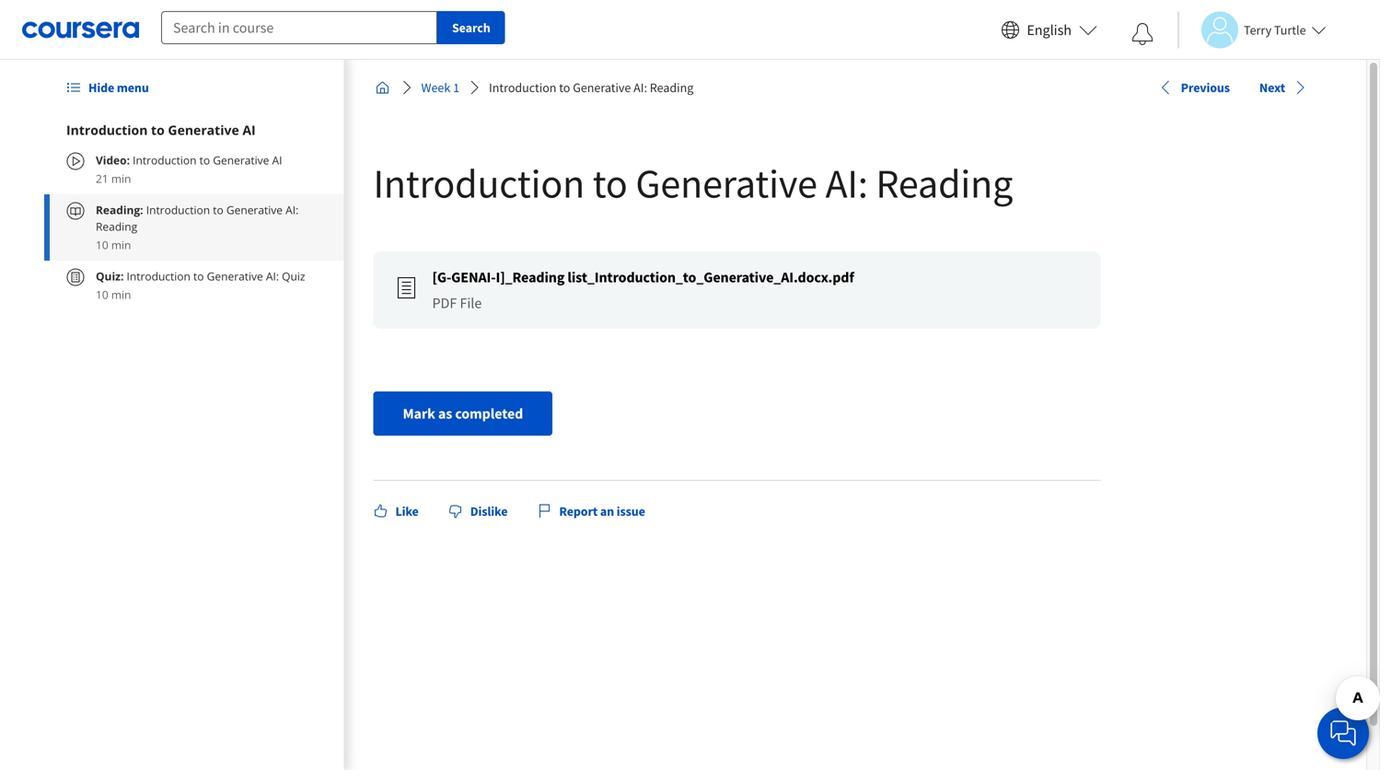 Task type: vqa. For each thing, say whether or not it's contained in the screenshot.
* phone number
no



Task type: describe. For each thing, give the bounding box(es) containing it.
pdf
[[432, 294, 457, 312]]

introduction inside dropdown button
[[66, 121, 148, 139]]

1 10 from the top
[[96, 237, 108, 252]]

an
[[600, 503, 614, 520]]

report
[[559, 503, 598, 520]]

hide menu
[[88, 79, 149, 96]]

ai inside video: introduction to generative ai 21 min
[[272, 152, 282, 168]]

week 1
[[421, 79, 460, 96]]

ai: inside the quiz: introduction to generative ai: quiz 10 min
[[266, 269, 279, 284]]

0 horizontal spatial reading
[[96, 219, 137, 234]]

mark as completed
[[403, 404, 523, 423]]

to inside dropdown button
[[151, 121, 165, 139]]

generative inside video: introduction to generative ai 21 min
[[213, 152, 269, 168]]

quiz:
[[96, 269, 124, 284]]

generative inside the quiz: introduction to generative ai: quiz 10 min
[[207, 269, 263, 284]]

to inside video: introduction to generative ai 21 min
[[200, 152, 210, 168]]

english
[[1027, 21, 1072, 39]]

[g-genai-i]_reading list_introduction_to_generative_ai.docx.pdf pdf file
[[432, 268, 855, 312]]

list_introduction_to_generative_ai.docx.pdf
[[568, 268, 855, 286]]

report an issue button
[[530, 495, 653, 528]]

1 vertical spatial reading
[[876, 158, 1013, 209]]

issue
[[617, 503, 645, 520]]

dislike
[[470, 503, 508, 520]]

video:
[[96, 152, 130, 168]]

introduction to generative ai: reading link
[[482, 71, 701, 104]]

like
[[396, 503, 419, 520]]

1
[[453, 79, 460, 96]]

english button
[[994, 0, 1105, 60]]

next button
[[1253, 71, 1315, 104]]



Task type: locate. For each thing, give the bounding box(es) containing it.
like button
[[366, 495, 426, 528]]

introduction inside video: introduction to generative ai 21 min
[[133, 152, 197, 168]]

turtle
[[1275, 22, 1307, 38]]

introduction to generative ai
[[66, 121, 256, 139]]

ai inside dropdown button
[[243, 121, 256, 139]]

ai up video: introduction to generative ai 21 min
[[243, 121, 256, 139]]

introduction to generative ai button
[[66, 121, 322, 139]]

generative inside dropdown button
[[168, 121, 239, 139]]

show notifications image
[[1132, 23, 1154, 45]]

10
[[96, 237, 108, 252], [96, 287, 108, 302]]

search button
[[438, 11, 505, 44]]

2 vertical spatial reading
[[96, 219, 137, 234]]

[g-
[[432, 268, 452, 286]]

21
[[96, 171, 108, 186]]

3 min from the top
[[111, 287, 131, 302]]

ai:
[[634, 79, 648, 96], [826, 158, 868, 209], [286, 202, 299, 217], [266, 269, 279, 284]]

introduction inside the quiz: introduction to generative ai: quiz 10 min
[[127, 269, 191, 284]]

10 inside the quiz: introduction to generative ai: quiz 10 min
[[96, 287, 108, 302]]

0 vertical spatial reading
[[650, 79, 694, 96]]

chat with us image
[[1329, 719, 1359, 748]]

introduction to generative ai: reading
[[489, 79, 694, 96], [373, 158, 1013, 209], [96, 202, 299, 234]]

min right 21
[[111, 171, 131, 186]]

as
[[438, 404, 453, 423]]

completed
[[455, 404, 523, 423]]

week 1 link
[[414, 71, 467, 104]]

introduction
[[489, 79, 557, 96], [66, 121, 148, 139], [133, 152, 197, 168], [373, 158, 585, 209], [146, 202, 210, 217], [127, 269, 191, 284]]

search
[[452, 19, 491, 36]]

week
[[421, 79, 451, 96]]

10 down quiz:
[[96, 287, 108, 302]]

i]_reading
[[496, 268, 565, 286]]

reading
[[650, 79, 694, 96], [876, 158, 1013, 209], [96, 219, 137, 234]]

2 horizontal spatial reading
[[876, 158, 1013, 209]]

1 vertical spatial ai
[[272, 152, 282, 168]]

quiz
[[282, 269, 305, 284]]

previous
[[1182, 79, 1231, 96]]

coursera image
[[22, 15, 139, 44]]

terry turtle button
[[1178, 12, 1327, 48]]

terry
[[1244, 22, 1272, 38]]

hide
[[88, 79, 114, 96]]

min up quiz:
[[111, 237, 131, 252]]

10 up quiz:
[[96, 237, 108, 252]]

0 vertical spatial 10
[[96, 237, 108, 252]]

2 vertical spatial min
[[111, 287, 131, 302]]

min
[[111, 171, 131, 186], [111, 237, 131, 252], [111, 287, 131, 302]]

mark as completed button
[[373, 391, 553, 436]]

quiz: introduction to generative ai: quiz 10 min
[[96, 269, 305, 302]]

min inside the quiz: introduction to generative ai: quiz 10 min
[[111, 287, 131, 302]]

2 min from the top
[[111, 237, 131, 252]]

generative
[[573, 79, 631, 96], [168, 121, 239, 139], [213, 152, 269, 168], [636, 158, 818, 209], [226, 202, 283, 217], [207, 269, 263, 284]]

1 vertical spatial min
[[111, 237, 131, 252]]

Search in course text field
[[161, 11, 438, 44]]

next
[[1260, 79, 1286, 96]]

0 vertical spatial ai
[[243, 121, 256, 139]]

menu
[[117, 79, 149, 96]]

min down quiz:
[[111, 287, 131, 302]]

1 horizontal spatial ai
[[272, 152, 282, 168]]

10 min
[[96, 237, 131, 252]]

reading:
[[96, 202, 146, 217]]

genai-
[[452, 268, 496, 286]]

home image
[[375, 80, 390, 95]]

2 10 from the top
[[96, 287, 108, 302]]

dislike button
[[441, 495, 515, 528]]

terry turtle
[[1244, 22, 1307, 38]]

to
[[559, 79, 571, 96], [151, 121, 165, 139], [200, 152, 210, 168], [593, 158, 628, 209], [213, 202, 224, 217], [193, 269, 204, 284]]

0 horizontal spatial ai
[[243, 121, 256, 139]]

ai
[[243, 121, 256, 139], [272, 152, 282, 168]]

ai down introduction to generative ai dropdown button
[[272, 152, 282, 168]]

mark
[[403, 404, 436, 423]]

video: introduction to generative ai 21 min
[[96, 152, 282, 186]]

to inside the quiz: introduction to generative ai: quiz 10 min
[[193, 269, 204, 284]]

1 vertical spatial 10
[[96, 287, 108, 302]]

hide menu button
[[59, 71, 156, 104]]

file
[[460, 294, 482, 312]]

1 min from the top
[[111, 171, 131, 186]]

1 horizontal spatial reading
[[650, 79, 694, 96]]

previous button
[[1152, 71, 1238, 104]]

0 vertical spatial min
[[111, 171, 131, 186]]

report an issue
[[559, 503, 645, 520]]

view pdf file image
[[396, 277, 418, 299]]

min inside video: introduction to generative ai 21 min
[[111, 171, 131, 186]]



